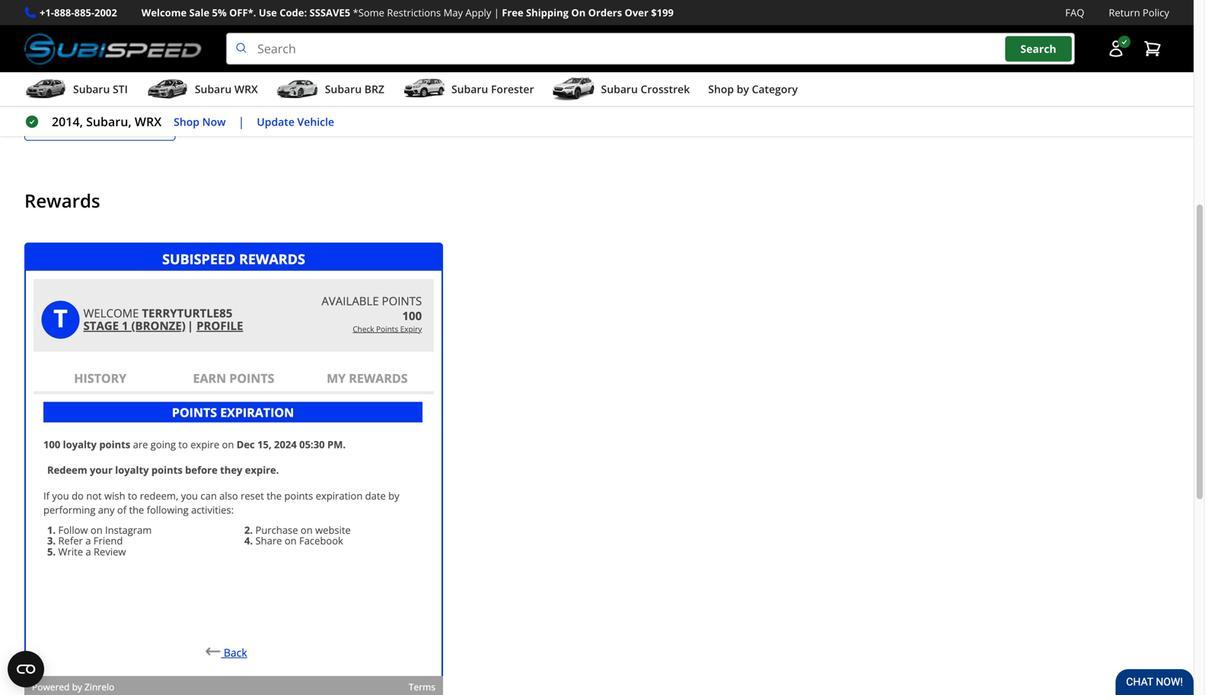 Task type: vqa. For each thing, say whether or not it's contained in the screenshot.
haven't
yes



Task type: locate. For each thing, give the bounding box(es) containing it.
yet.
[[214, 77, 235, 94]]

0 horizontal spatial |
[[238, 114, 245, 130]]

subaru for subaru brz
[[325, 82, 362, 96]]

*some
[[353, 6, 384, 19]]

apply
[[466, 6, 491, 19]]

subaru wrx button
[[146, 75, 258, 106]]

5 subaru from the left
[[601, 82, 638, 96]]

2014,
[[52, 114, 83, 130]]

dialog
[[24, 243, 443, 696]]

subaru,
[[86, 114, 131, 130]]

welcome
[[141, 6, 187, 19]]

add address
[[68, 118, 132, 133]]

subaru right a subaru crosstrek thumbnail image
[[601, 82, 638, 96]]

1 horizontal spatial shop
[[708, 82, 734, 96]]

open widget image
[[8, 652, 44, 688]]

shop by category button
[[708, 75, 798, 106]]

1 subaru from the left
[[73, 82, 110, 96]]

5%
[[212, 6, 227, 19]]

sti
[[113, 82, 128, 96]]

subaru left forester
[[451, 82, 488, 96]]

subaru
[[73, 82, 110, 96], [195, 82, 232, 96], [325, 82, 362, 96], [451, 82, 488, 96], [601, 82, 638, 96]]

subaru wrx
[[195, 82, 258, 96]]

use
[[259, 6, 277, 19]]

1 vertical spatial address
[[91, 118, 132, 133]]

1 vertical spatial shop
[[174, 114, 199, 129]]

subaru for subaru forester
[[451, 82, 488, 96]]

you
[[24, 77, 46, 94]]

2014, subaru, wrx
[[52, 114, 162, 130]]

4 subaru from the left
[[451, 82, 488, 96]]

return
[[1109, 6, 1140, 19]]

3 subaru from the left
[[325, 82, 362, 96]]

forester
[[491, 82, 534, 96]]

0 horizontal spatial shop
[[174, 114, 199, 129]]

shop left now on the left
[[174, 114, 199, 129]]

0 vertical spatial shop
[[708, 82, 734, 96]]

1 horizontal spatial wrx
[[234, 82, 258, 96]]

wrx inside dropdown button
[[234, 82, 258, 96]]

1 horizontal spatial address
[[91, 118, 132, 133]]

a subaru forester thumbnail image image
[[403, 78, 445, 101]]

code:
[[280, 6, 307, 19]]

2 subaru from the left
[[195, 82, 232, 96]]

haven't
[[49, 77, 91, 94]]

wrx
[[234, 82, 258, 96], [135, 114, 162, 130]]

| right now on the left
[[238, 114, 245, 130]]

category
[[752, 82, 798, 96]]

orders
[[588, 6, 622, 19]]

subaru inside 'dropdown button'
[[73, 82, 110, 96]]

address
[[24, 37, 84, 58], [91, 118, 132, 133]]

shop
[[708, 82, 734, 96], [174, 114, 199, 129]]

subaru brz button
[[276, 75, 384, 106]]

wrx up update
[[234, 82, 258, 96]]

brz
[[364, 82, 384, 96]]

0 horizontal spatial address
[[24, 37, 84, 58]]

sssave5
[[310, 6, 350, 19]]

shop for shop by category
[[708, 82, 734, 96]]

wrx down any
[[135, 114, 162, 130]]

subaru left sti
[[73, 82, 110, 96]]

0 vertical spatial address
[[24, 37, 84, 58]]

shop left by
[[708, 82, 734, 96]]

888-
[[54, 6, 74, 19]]

subaru for subaru crosstrek
[[601, 82, 638, 96]]

subaru up now on the left
[[195, 82, 232, 96]]

|
[[494, 6, 499, 19], [238, 114, 245, 130]]

subaru crosstrek
[[601, 82, 690, 96]]

a subaru sti thumbnail image image
[[24, 78, 67, 101]]

0 vertical spatial wrx
[[234, 82, 258, 96]]

off*.
[[229, 6, 256, 19]]

address right 'add'
[[91, 118, 132, 133]]

shipping
[[526, 6, 569, 19]]

update vehicle
[[257, 114, 334, 129]]

subaru sti button
[[24, 75, 128, 106]]

subaru left brz
[[325, 82, 362, 96]]

faq
[[1065, 6, 1085, 19]]

| left free
[[494, 6, 499, 19]]

over
[[625, 6, 649, 19]]

rewards
[[24, 189, 100, 213]]

faq link
[[1065, 5, 1085, 21]]

1 horizontal spatial |
[[494, 6, 499, 19]]

subaru crosstrek button
[[552, 75, 690, 106]]

shop now link
[[174, 113, 226, 131]]

885-
[[74, 6, 94, 19]]

shop inside dropdown button
[[708, 82, 734, 96]]

0 horizontal spatial wrx
[[135, 114, 162, 130]]

free
[[502, 6, 524, 19]]

1 vertical spatial wrx
[[135, 114, 162, 130]]

address down +1-
[[24, 37, 84, 58]]

add
[[68, 118, 88, 133]]

button image
[[1107, 40, 1125, 58]]

0 vertical spatial |
[[494, 6, 499, 19]]



Task type: describe. For each thing, give the bounding box(es) containing it.
subaru for subaru sti
[[73, 82, 110, 96]]

+1-888-885-2002
[[40, 6, 117, 19]]

search input field
[[226, 33, 1075, 65]]

subaru brz
[[325, 82, 384, 96]]

book
[[88, 37, 125, 58]]

update vehicle button
[[257, 113, 334, 131]]

policy
[[1143, 6, 1169, 19]]

now
[[202, 114, 226, 129]]

address inside add address link
[[91, 118, 132, 133]]

a subaru brz thumbnail image image
[[276, 78, 319, 101]]

2002
[[94, 6, 117, 19]]

add address link
[[24, 111, 176, 141]]

welcome sale 5% off*. use code: sssave5 *some restrictions may apply | free shipping on orders over $199
[[141, 6, 674, 19]]

address book
[[24, 37, 125, 58]]

by
[[737, 82, 749, 96]]

a subaru wrx thumbnail image image
[[146, 78, 189, 101]]

shop now
[[174, 114, 226, 129]]

subispeed logo image
[[24, 33, 202, 65]]

+1-
[[40, 6, 54, 19]]

subaru for subaru wrx
[[195, 82, 232, 96]]

subaru forester
[[451, 82, 534, 96]]

addresses
[[154, 77, 211, 94]]

search button
[[1005, 36, 1072, 62]]

sale
[[189, 6, 210, 19]]

any
[[130, 77, 150, 94]]

on
[[571, 6, 586, 19]]

you haven't saved any addresses yet.
[[24, 77, 235, 94]]

$199
[[651, 6, 674, 19]]

saved
[[94, 77, 127, 94]]

1 vertical spatial |
[[238, 114, 245, 130]]

return policy link
[[1109, 5, 1169, 21]]

+1-888-885-2002 link
[[40, 5, 117, 21]]

subaru forester button
[[403, 75, 534, 106]]

shop for shop now
[[174, 114, 199, 129]]

subaru sti
[[73, 82, 128, 96]]

a subaru crosstrek thumbnail image image
[[552, 78, 595, 101]]

search
[[1021, 41, 1057, 56]]

update
[[257, 114, 295, 129]]

may
[[444, 6, 463, 19]]

shop by category
[[708, 82, 798, 96]]

vehicle
[[297, 114, 334, 129]]

crosstrek
[[641, 82, 690, 96]]

restrictions
[[387, 6, 441, 19]]

return policy
[[1109, 6, 1169, 19]]



